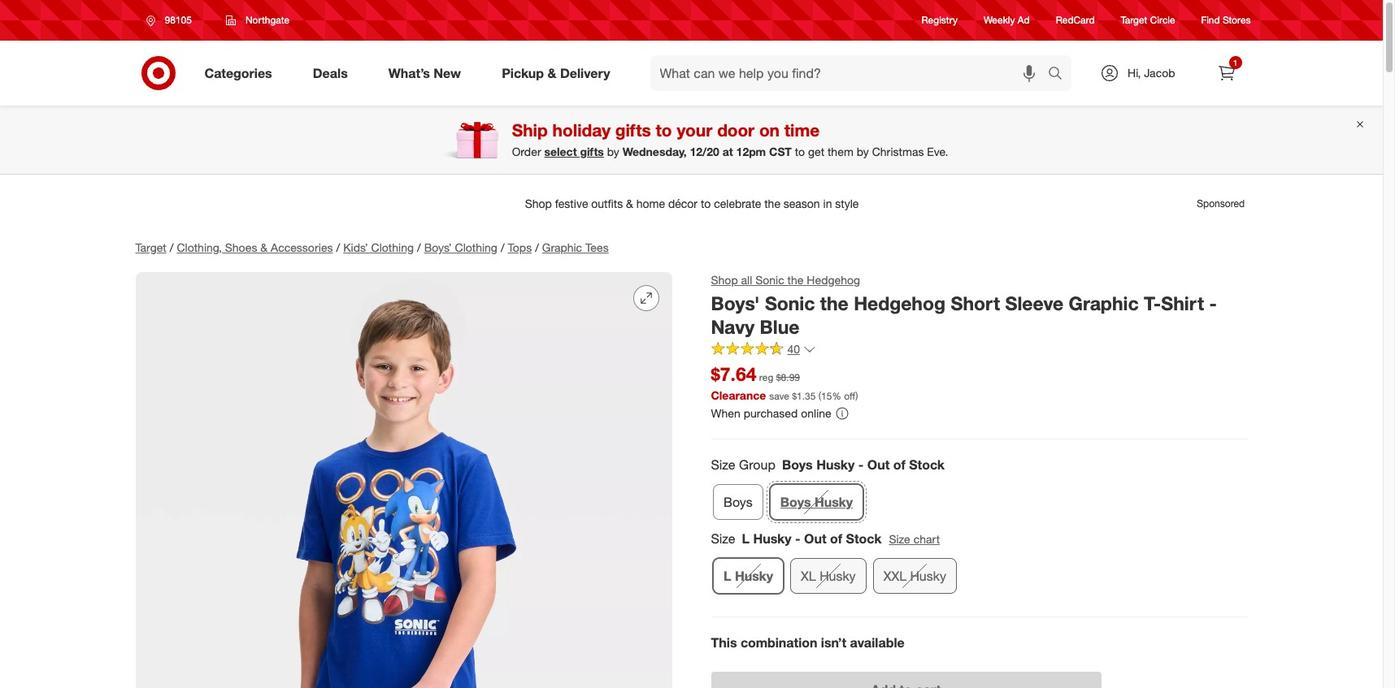 Task type: describe. For each thing, give the bounding box(es) containing it.
1 vertical spatial gifts
[[580, 145, 604, 158]]

kids' clothing link
[[343, 241, 414, 254]]

what's
[[388, 65, 430, 81]]

size inside size l husky - out of stock size chart
[[889, 532, 910, 546]]

xl husky link
[[790, 558, 866, 594]]

graphic tees link
[[542, 241, 609, 254]]

chart
[[913, 532, 940, 546]]

accessories
[[271, 241, 333, 254]]

size for size group boys husky - out of stock
[[711, 457, 735, 473]]

search button
[[1041, 55, 1080, 94]]

40
[[787, 343, 800, 356]]

boys husky
[[780, 494, 853, 511]]

group
[[739, 457, 775, 473]]

(
[[818, 390, 821, 403]]

ship holiday gifts to your door on time order select gifts by wednesday, 12/20 at 12pm cst to get them by christmas eve.
[[512, 120, 948, 158]]

redcard
[[1056, 14, 1095, 26]]

door
[[717, 120, 755, 141]]

clothing, shoes & accessories link
[[177, 241, 333, 254]]

tops link
[[508, 241, 532, 254]]

get
[[808, 145, 824, 158]]

redcard link
[[1056, 13, 1095, 27]]

2 by from the left
[[857, 145, 869, 158]]

kids'
[[343, 241, 368, 254]]

1 horizontal spatial l
[[742, 531, 750, 547]]

wednesday,
[[622, 145, 687, 158]]

boys link
[[713, 485, 763, 520]]

when purchased online
[[711, 407, 831, 421]]

1 / from the left
[[170, 241, 174, 254]]

isn't
[[821, 635, 846, 651]]

1 vertical spatial sonic
[[765, 292, 815, 315]]

all
[[741, 273, 752, 287]]

%
[[832, 390, 841, 403]]

registry
[[922, 14, 958, 26]]

blue
[[760, 315, 800, 338]]

$8.99
[[776, 372, 800, 384]]

deals
[[313, 65, 348, 81]]

search
[[1041, 66, 1080, 83]]

christmas
[[872, 145, 924, 158]]

hi,
[[1128, 66, 1141, 80]]

target for target / clothing, shoes & accessories / kids' clothing / boys' clothing / tops / graphic tees
[[135, 241, 166, 254]]

northgate
[[245, 14, 289, 26]]

find
[[1201, 14, 1220, 26]]

short
[[951, 292, 1000, 315]]

0 vertical spatial out
[[867, 457, 890, 473]]

boys husky link
[[769, 485, 863, 520]]

stores
[[1223, 14, 1251, 26]]

at
[[723, 145, 733, 158]]

5 / from the left
[[535, 241, 539, 254]]

weekly ad link
[[984, 13, 1030, 27]]

order
[[512, 145, 541, 158]]

boys for boys husky
[[780, 494, 811, 511]]

target for target circle
[[1121, 14, 1147, 26]]

reg
[[759, 372, 773, 384]]

tees
[[585, 241, 609, 254]]

0 vertical spatial of
[[893, 457, 905, 473]]

xl husky
[[800, 568, 855, 584]]

cst
[[769, 145, 792, 158]]

group containing size
[[709, 530, 1247, 601]]

40 link
[[711, 342, 816, 361]]

2 clothing from the left
[[455, 241, 497, 254]]

delivery
[[560, 65, 610, 81]]

& inside pickup & delivery link
[[548, 65, 556, 81]]

shoes
[[225, 241, 257, 254]]

t-
[[1144, 292, 1161, 315]]

categories
[[204, 65, 272, 81]]

1 vertical spatial to
[[795, 145, 805, 158]]

categories link
[[191, 55, 292, 91]]

this combination isn't available
[[711, 635, 904, 651]]

3 / from the left
[[417, 241, 421, 254]]

shop
[[711, 273, 738, 287]]

0 horizontal spatial of
[[830, 531, 842, 547]]

husky up boys husky
[[816, 457, 855, 473]]

0 vertical spatial the
[[787, 273, 804, 287]]

clearance
[[711, 389, 766, 403]]

sleeve
[[1005, 292, 1063, 315]]

0 horizontal spatial &
[[260, 241, 268, 254]]

pickup & delivery
[[502, 65, 610, 81]]

size for size l husky - out of stock size chart
[[711, 531, 735, 547]]

1 horizontal spatial the
[[820, 292, 849, 315]]

size group boys husky - out of stock
[[711, 457, 945, 473]]

navy
[[711, 315, 755, 338]]

what's new
[[388, 65, 461, 81]]

1 horizontal spatial -
[[858, 457, 864, 473]]

weekly ad
[[984, 14, 1030, 26]]



Task type: vqa. For each thing, say whether or not it's contained in the screenshot.
'('
yes



Task type: locate. For each thing, give the bounding box(es) containing it.
1 vertical spatial &
[[260, 241, 268, 254]]

- inside shop all sonic the hedgehog boys' sonic the hedgehog short sleeve graphic t-shirt - navy blue
[[1209, 292, 1217, 315]]

husky inside xl husky link
[[819, 568, 855, 584]]

by right them
[[857, 145, 869, 158]]

1 horizontal spatial &
[[548, 65, 556, 81]]

what's new link
[[375, 55, 481, 91]]

tops
[[508, 241, 532, 254]]

out
[[867, 457, 890, 473], [804, 531, 826, 547]]

0 horizontal spatial gifts
[[580, 145, 604, 158]]

by
[[607, 145, 619, 158], [857, 145, 869, 158]]

to left the 'get'
[[795, 145, 805, 158]]

on
[[759, 120, 780, 141]]

l husky
[[723, 568, 773, 584]]

& right 'shoes' on the left top
[[260, 241, 268, 254]]

0 horizontal spatial l
[[723, 568, 731, 584]]

&
[[548, 65, 556, 81], [260, 241, 268, 254]]

weekly
[[984, 14, 1015, 26]]

- right shirt
[[1209, 292, 1217, 315]]

target left clothing,
[[135, 241, 166, 254]]

boys'
[[424, 241, 452, 254]]

0 vertical spatial stock
[[909, 457, 945, 473]]

jacob
[[1144, 66, 1175, 80]]

0 horizontal spatial the
[[787, 273, 804, 287]]

)
[[855, 390, 858, 403]]

northgate button
[[215, 6, 300, 35]]

graphic inside shop all sonic the hedgehog boys' sonic the hedgehog short sleeve graphic t-shirt - navy blue
[[1069, 292, 1139, 315]]

/ right tops
[[535, 241, 539, 254]]

hi, jacob
[[1128, 66, 1175, 80]]

husky inside boys husky link
[[814, 494, 853, 511]]

them
[[828, 145, 854, 158]]

4 / from the left
[[501, 241, 504, 254]]

1 horizontal spatial graphic
[[1069, 292, 1139, 315]]

0 horizontal spatial by
[[607, 145, 619, 158]]

0 vertical spatial &
[[548, 65, 556, 81]]

husky for xxl husky
[[910, 568, 946, 584]]

/ left 'boys''
[[417, 241, 421, 254]]

1 vertical spatial -
[[858, 457, 864, 473]]

ship
[[512, 120, 548, 141]]

husky for l husky
[[734, 568, 773, 584]]

husky
[[816, 457, 855, 473], [814, 494, 853, 511], [753, 531, 792, 547], [734, 568, 773, 584], [819, 568, 855, 584], [910, 568, 946, 584]]

clothing
[[371, 241, 414, 254], [455, 241, 497, 254]]

1 clothing from the left
[[371, 241, 414, 254]]

online
[[801, 407, 831, 421]]

by down the 'holiday' at the left top
[[607, 145, 619, 158]]

2 / from the left
[[336, 241, 340, 254]]

1 vertical spatial the
[[820, 292, 849, 315]]

boys up size l husky - out of stock size chart
[[780, 494, 811, 511]]

target circle link
[[1121, 13, 1175, 27]]

husky left "xl"
[[734, 568, 773, 584]]

/ left kids'
[[336, 241, 340, 254]]

new
[[434, 65, 461, 81]]

shop all sonic the hedgehog boys' sonic the hedgehog short sleeve graphic t-shirt - navy blue
[[711, 273, 1217, 338]]

1 horizontal spatial gifts
[[615, 120, 651, 141]]

0 vertical spatial graphic
[[542, 241, 582, 254]]

12/20
[[690, 145, 719, 158]]

sonic up blue
[[765, 292, 815, 315]]

1 vertical spatial stock
[[846, 531, 882, 547]]

0 horizontal spatial graphic
[[542, 241, 582, 254]]

husky up l husky
[[753, 531, 792, 547]]

boys'
[[711, 292, 760, 315]]

l up this
[[723, 568, 731, 584]]

size chart button
[[888, 531, 941, 549]]

1 vertical spatial l
[[723, 568, 731, 584]]

0 vertical spatial hedgehog
[[807, 273, 860, 287]]

1 group from the top
[[709, 456, 1247, 527]]

boys' clothing link
[[424, 241, 497, 254]]

- up boys husky link
[[858, 457, 864, 473]]

1 vertical spatial of
[[830, 531, 842, 547]]

gifts up "wednesday,"
[[615, 120, 651, 141]]

gifts down the 'holiday' at the left top
[[580, 145, 604, 158]]

hedgehog
[[807, 273, 860, 287], [854, 292, 946, 315]]

deals link
[[299, 55, 368, 91]]

husky right "xl"
[[819, 568, 855, 584]]

xl
[[800, 568, 816, 584]]

sonic
[[755, 273, 784, 287], [765, 292, 815, 315]]

$7.64 reg $8.99 clearance save $ 1.35 ( 15 % off )
[[711, 363, 858, 403]]

/ right target link at the top left
[[170, 241, 174, 254]]

- up "xl"
[[795, 531, 800, 547]]

1 horizontal spatial out
[[867, 457, 890, 473]]

group containing size group
[[709, 456, 1247, 527]]

1 link
[[1208, 55, 1244, 91]]

graphic
[[542, 241, 582, 254], [1069, 292, 1139, 315]]

sonic right all
[[755, 273, 784, 287]]

pickup & delivery link
[[488, 55, 630, 91]]

graphic left the t-
[[1069, 292, 1139, 315]]

1 vertical spatial hedgehog
[[854, 292, 946, 315]]

0 vertical spatial to
[[656, 120, 672, 141]]

boys for boys link
[[723, 494, 752, 511]]

stock left size chart button
[[846, 531, 882, 547]]

circle
[[1150, 14, 1175, 26]]

available
[[850, 635, 904, 651]]

to
[[656, 120, 672, 141], [795, 145, 805, 158]]

1 by from the left
[[607, 145, 619, 158]]

15
[[821, 390, 832, 403]]

time
[[784, 120, 820, 141]]

shirt
[[1161, 292, 1204, 315]]

eve.
[[927, 145, 948, 158]]

0 vertical spatial sonic
[[755, 273, 784, 287]]

holiday
[[552, 120, 611, 141]]

& right pickup
[[548, 65, 556, 81]]

xxl
[[883, 568, 906, 584]]

1 horizontal spatial target
[[1121, 14, 1147, 26]]

1 vertical spatial graphic
[[1069, 292, 1139, 315]]

clothing,
[[177, 241, 222, 254]]

boys' sonic the hedgehog short sleeve graphic t-shirt - navy blue, 1 of 4 image
[[135, 272, 672, 689]]

l husky link
[[713, 558, 783, 594]]

find stores
[[1201, 14, 1251, 26]]

1.35
[[797, 390, 816, 403]]

ad
[[1018, 14, 1030, 26]]

size left the group
[[711, 457, 735, 473]]

xxl husky
[[883, 568, 946, 584]]

of up 'xl husky'
[[830, 531, 842, 547]]

1 horizontal spatial by
[[857, 145, 869, 158]]

size l husky - out of stock size chart
[[711, 531, 940, 547]]

target
[[1121, 14, 1147, 26], [135, 241, 166, 254]]

0 vertical spatial target
[[1121, 14, 1147, 26]]

0 vertical spatial gifts
[[615, 120, 651, 141]]

group
[[709, 456, 1247, 527], [709, 530, 1247, 601]]

husky inside l husky link
[[734, 568, 773, 584]]

size down boys link
[[711, 531, 735, 547]]

98105
[[165, 14, 192, 26]]

pickup
[[502, 65, 544, 81]]

1 horizontal spatial stock
[[909, 457, 945, 473]]

husky inside xxl husky link
[[910, 568, 946, 584]]

find stores link
[[1201, 13, 1251, 27]]

$
[[792, 390, 797, 403]]

0 horizontal spatial -
[[795, 531, 800, 547]]

boys inside boys link
[[723, 494, 752, 511]]

clothing right 'boys''
[[455, 241, 497, 254]]

target link
[[135, 241, 166, 254]]

2 group from the top
[[709, 530, 1247, 601]]

1 horizontal spatial of
[[893, 457, 905, 473]]

What can we help you find? suggestions appear below search field
[[650, 55, 1052, 91]]

l
[[742, 531, 750, 547], [723, 568, 731, 584]]

1 horizontal spatial clothing
[[455, 241, 497, 254]]

98105 button
[[135, 6, 209, 35]]

/ left tops
[[501, 241, 504, 254]]

1 horizontal spatial to
[[795, 145, 805, 158]]

0 horizontal spatial clothing
[[371, 241, 414, 254]]

stock
[[909, 457, 945, 473], [846, 531, 882, 547]]

0 vertical spatial l
[[742, 531, 750, 547]]

0 vertical spatial -
[[1209, 292, 1217, 315]]

xxl husky link
[[872, 558, 956, 594]]

2 horizontal spatial -
[[1209, 292, 1217, 315]]

1 vertical spatial target
[[135, 241, 166, 254]]

1 vertical spatial out
[[804, 531, 826, 547]]

gifts
[[615, 120, 651, 141], [580, 145, 604, 158]]

of
[[893, 457, 905, 473], [830, 531, 842, 547]]

husky up size l husky - out of stock size chart
[[814, 494, 853, 511]]

to up "wednesday,"
[[656, 120, 672, 141]]

select
[[544, 145, 577, 158]]

boys down the group
[[723, 494, 752, 511]]

advertisement region
[[122, 185, 1260, 224]]

$7.64
[[711, 363, 756, 386]]

2 vertical spatial -
[[795, 531, 800, 547]]

of up size chart button
[[893, 457, 905, 473]]

-
[[1209, 292, 1217, 315], [858, 457, 864, 473], [795, 531, 800, 547]]

graphic left tees
[[542, 241, 582, 254]]

0 horizontal spatial target
[[135, 241, 166, 254]]

stock up chart
[[909, 457, 945, 473]]

0 vertical spatial group
[[709, 456, 1247, 527]]

boys inside boys husky link
[[780, 494, 811, 511]]

husky right "xxl"
[[910, 568, 946, 584]]

0 horizontal spatial out
[[804, 531, 826, 547]]

clothing right kids'
[[371, 241, 414, 254]]

l inside l husky link
[[723, 568, 731, 584]]

husky for xl husky
[[819, 568, 855, 584]]

12pm
[[736, 145, 766, 158]]

0 horizontal spatial to
[[656, 120, 672, 141]]

save
[[769, 390, 789, 403]]

target left circle
[[1121, 14, 1147, 26]]

off
[[844, 390, 855, 403]]

boys right the group
[[782, 457, 813, 473]]

l up l husky
[[742, 531, 750, 547]]

target circle
[[1121, 14, 1175, 26]]

husky for boys husky
[[814, 494, 853, 511]]

1 vertical spatial group
[[709, 530, 1247, 601]]

size left chart
[[889, 532, 910, 546]]

0 horizontal spatial stock
[[846, 531, 882, 547]]

size
[[711, 457, 735, 473], [711, 531, 735, 547], [889, 532, 910, 546]]

/
[[170, 241, 174, 254], [336, 241, 340, 254], [417, 241, 421, 254], [501, 241, 504, 254], [535, 241, 539, 254]]



